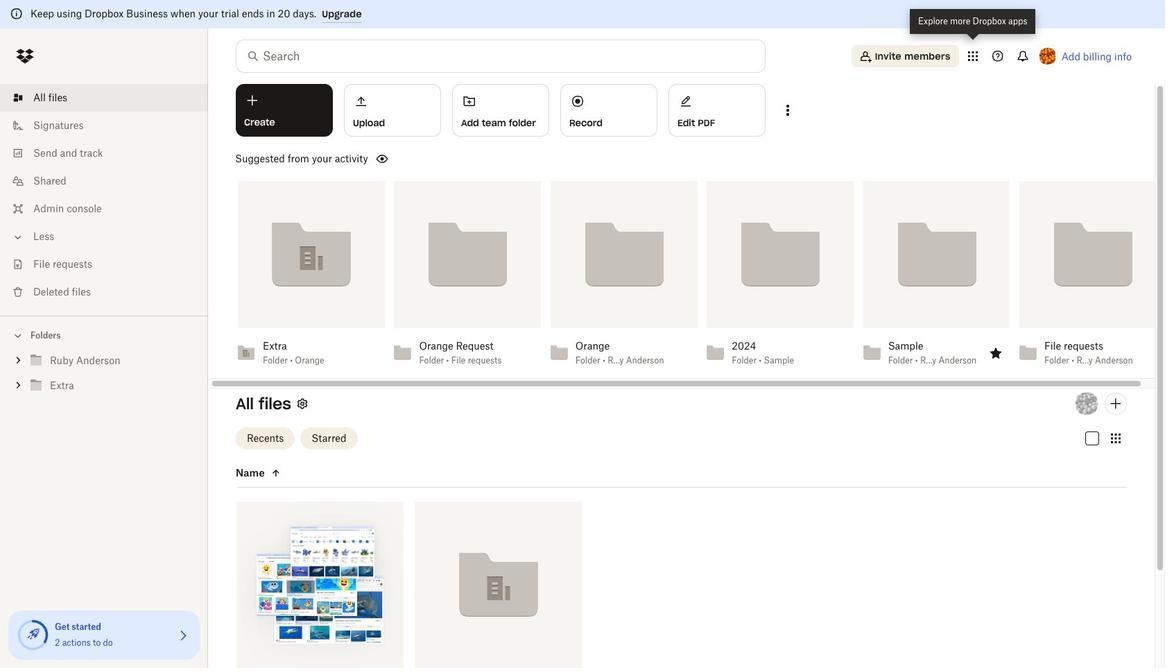 Task type: locate. For each thing, give the bounding box(es) containing it.
list
[[0, 76, 208, 316]]

list item
[[0, 84, 208, 112]]

account menu image
[[1040, 48, 1057, 65]]

alert
[[0, 0, 1166, 28]]

group
[[0, 346, 208, 409]]

team shared folder, extra row
[[415, 502, 582, 668]]



Task type: vqa. For each thing, say whether or not it's contained in the screenshot.
Search text box
no



Task type: describe. For each thing, give the bounding box(es) containing it.
Search in folder "Dropbox" text field
[[263, 48, 737, 65]]

team member folder, ruby anderson row
[[237, 502, 404, 668]]

ruby anderson image
[[1076, 393, 1099, 415]]

add team members image
[[1108, 395, 1125, 412]]

dropbox image
[[11, 42, 39, 70]]

less image
[[11, 230, 25, 244]]

folder settings image
[[294, 395, 311, 412]]



